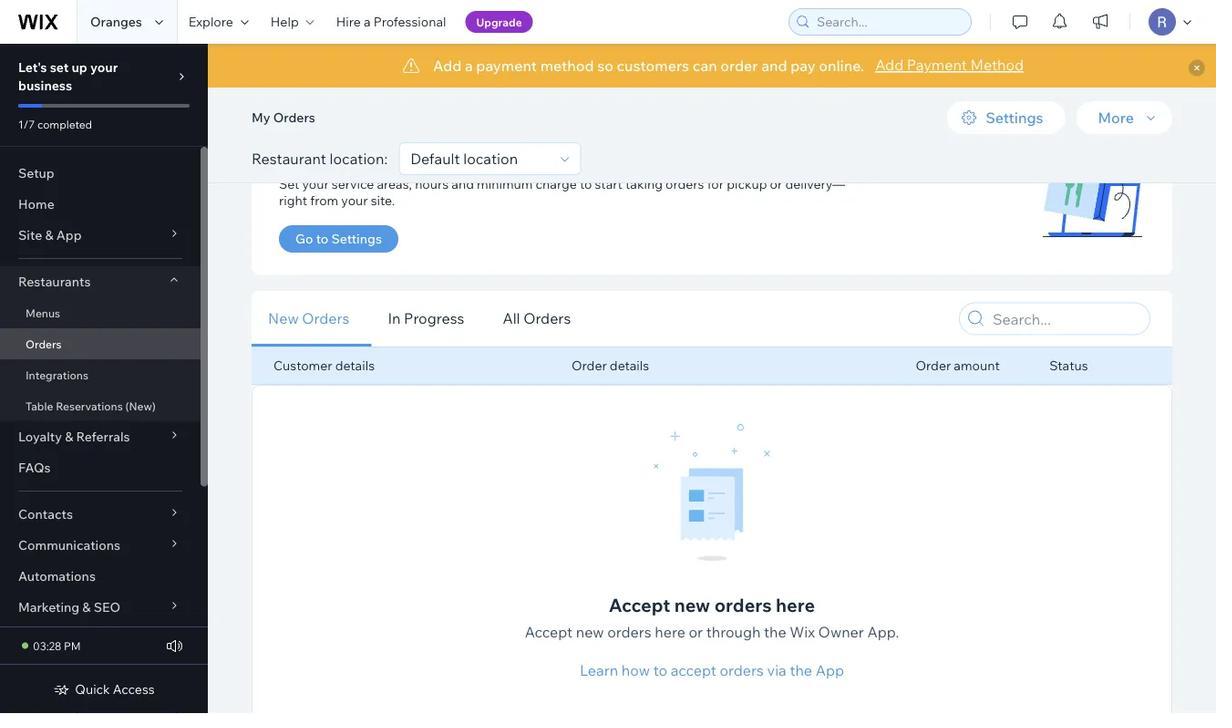 Task type: vqa. For each thing, say whether or not it's contained in the screenshot.
Create coupon
no



Task type: describe. For each thing, give the bounding box(es) containing it.
start taking online orders set your service areas, hours and minimum charge to start taking orders for pickup or delivery— right from your site.
[[279, 148, 846, 208]]

integrations
[[26, 368, 88, 382]]

learn how to accept orders via the app
[[580, 661, 845, 680]]

& for loyalty
[[65, 429, 73, 445]]

help
[[271, 14, 299, 30]]

help button
[[260, 0, 325, 44]]

details for customer details
[[335, 358, 375, 374]]

restaurant
[[252, 150, 326, 168]]

alert containing add payment method
[[208, 44, 1217, 88]]

accept new orders here accept new orders here or through the wix owner app.
[[525, 593, 900, 641]]

my orders
[[252, 109, 315, 125]]

orders up the minimum at the left top of the page
[[445, 148, 503, 171]]

a for payment
[[465, 57, 473, 75]]

& for marketing
[[82, 599, 91, 615]]

seo
[[94, 599, 121, 615]]

orders for new orders
[[302, 309, 350, 327]]

wix
[[790, 623, 815, 641]]

restaurants
[[18, 274, 91, 290]]

order for order amount
[[916, 358, 952, 374]]

orders up the how
[[608, 623, 652, 641]]

add for add a payment method so customers can order and pay online.
[[433, 57, 462, 75]]

1 vertical spatial the
[[790, 661, 813, 680]]

app.
[[868, 623, 900, 641]]

marketing & seo
[[18, 599, 121, 615]]

accept
[[671, 661, 717, 680]]

access
[[113, 681, 155, 697]]

online
[[388, 148, 441, 171]]

all orders
[[503, 309, 571, 327]]

1 horizontal spatial your
[[302, 176, 329, 192]]

reservations
[[56, 399, 123, 413]]

to inside button
[[316, 231, 329, 247]]

more
[[1099, 109, 1135, 127]]

orders link
[[0, 328, 201, 359]]

professional
[[374, 14, 446, 30]]

& for site
[[45, 227, 53, 243]]

go to settings
[[296, 231, 382, 247]]

site & app
[[18, 227, 82, 243]]

amount
[[954, 358, 1000, 374]]

order for order details
[[572, 358, 607, 374]]

via
[[768, 661, 787, 680]]

method
[[971, 56, 1024, 74]]

set
[[279, 176, 300, 192]]

hire a professional link
[[325, 0, 457, 44]]

integrations link
[[0, 359, 201, 390]]

pay
[[791, 57, 816, 75]]

0 horizontal spatial taking
[[327, 148, 383, 171]]

go
[[296, 231, 313, 247]]

table
[[26, 399, 53, 413]]

hire a professional
[[336, 14, 446, 30]]

0 vertical spatial accept
[[609, 593, 671, 616]]

restaurant location:
[[252, 150, 388, 168]]

a for professional
[[364, 14, 371, 30]]

menus link
[[0, 297, 201, 328]]

marketing & seo button
[[0, 592, 201, 623]]

add a payment method so customers can order and pay online.
[[433, 57, 865, 75]]

0 horizontal spatial new
[[576, 623, 604, 641]]

go to settings button
[[279, 225, 399, 253]]

owner
[[819, 623, 865, 641]]

loyalty & referrals button
[[0, 421, 201, 452]]

or inside start taking online orders set your service areas, hours and minimum charge to start taking orders for pickup or delivery— right from your site.
[[770, 176, 783, 192]]

(new)
[[125, 399, 156, 413]]

1 vertical spatial here
[[655, 623, 686, 641]]

site
[[18, 227, 42, 243]]

1/7
[[18, 117, 35, 131]]

hire
[[336, 14, 361, 30]]

up
[[72, 59, 87, 75]]

completed
[[37, 117, 92, 131]]

in
[[388, 309, 401, 327]]

settings button
[[948, 101, 1066, 134]]

1 vertical spatial settings
[[332, 231, 382, 247]]

loyalty
[[18, 429, 62, 445]]

automations
[[18, 568, 96, 584]]

2 horizontal spatial your
[[341, 192, 368, 208]]

faqs link
[[0, 452, 201, 483]]

all
[[503, 309, 520, 327]]

1 horizontal spatial new
[[675, 593, 711, 616]]

minimum
[[477, 176, 533, 192]]

add for add payment method
[[876, 56, 904, 74]]

set
[[50, 59, 69, 75]]

can
[[693, 57, 718, 75]]



Task type: locate. For each thing, give the bounding box(es) containing it.
setup
[[18, 165, 54, 181]]

from
[[310, 192, 339, 208]]

app down owner
[[816, 661, 845, 680]]

search... field up status
[[988, 303, 1145, 334]]

to
[[580, 176, 592, 192], [316, 231, 329, 247], [654, 661, 668, 680]]

to inside start taking online orders set your service areas, hours and minimum charge to start taking orders for pickup or delivery— right from your site.
[[580, 176, 592, 192]]

the right via
[[790, 661, 813, 680]]

1 vertical spatial or
[[689, 623, 703, 641]]

communications
[[18, 537, 120, 553]]

new
[[675, 593, 711, 616], [576, 623, 604, 641]]

0 vertical spatial settings
[[986, 109, 1044, 127]]

orders down menus at the left of page
[[26, 337, 62, 351]]

0 vertical spatial your
[[90, 59, 118, 75]]

1 horizontal spatial the
[[790, 661, 813, 680]]

2 details from the left
[[610, 358, 650, 374]]

0 horizontal spatial here
[[655, 623, 686, 641]]

&
[[45, 227, 53, 243], [65, 429, 73, 445], [82, 599, 91, 615]]

hours
[[415, 176, 449, 192]]

settings down the site.
[[332, 231, 382, 247]]

0 vertical spatial or
[[770, 176, 783, 192]]

& right the loyalty
[[65, 429, 73, 445]]

location:
[[330, 150, 388, 168]]

customer details
[[274, 358, 375, 374]]

1 vertical spatial &
[[65, 429, 73, 445]]

a inside hire a professional 'link'
[[364, 14, 371, 30]]

0 horizontal spatial settings
[[332, 231, 382, 247]]

2 vertical spatial &
[[82, 599, 91, 615]]

new
[[268, 309, 299, 327]]

1 horizontal spatial add
[[876, 56, 904, 74]]

quick access
[[75, 681, 155, 697]]

my
[[252, 109, 270, 125]]

upgrade button
[[466, 11, 533, 33]]

1 vertical spatial taking
[[626, 176, 663, 192]]

0 horizontal spatial your
[[90, 59, 118, 75]]

your down service
[[341, 192, 368, 208]]

restaurants button
[[0, 266, 201, 297]]

1 horizontal spatial &
[[65, 429, 73, 445]]

1 horizontal spatial settings
[[986, 109, 1044, 127]]

orders for all orders
[[524, 309, 571, 327]]

Search... field
[[812, 9, 966, 35], [988, 303, 1145, 334]]

app inside dropdown button
[[56, 227, 82, 243]]

0 vertical spatial search... field
[[812, 9, 966, 35]]

2 vertical spatial to
[[654, 661, 668, 680]]

service
[[332, 176, 374, 192]]

new orders
[[268, 309, 350, 327]]

site.
[[371, 192, 395, 208]]

add down professional
[[433, 57, 462, 75]]

or left through
[[689, 623, 703, 641]]

0 horizontal spatial order
[[572, 358, 607, 374]]

charge
[[536, 176, 577, 192]]

1 vertical spatial and
[[452, 176, 474, 192]]

a
[[364, 14, 371, 30], [465, 57, 473, 75]]

2 horizontal spatial to
[[654, 661, 668, 680]]

orders left via
[[720, 661, 764, 680]]

0 horizontal spatial or
[[689, 623, 703, 641]]

start
[[279, 148, 323, 171]]

1 vertical spatial new
[[576, 623, 604, 641]]

2 vertical spatial your
[[341, 192, 368, 208]]

0 vertical spatial here
[[776, 593, 816, 616]]

app right site
[[56, 227, 82, 243]]

1 vertical spatial your
[[302, 176, 329, 192]]

more button
[[1077, 101, 1173, 134]]

orders left for
[[666, 176, 705, 192]]

0 vertical spatial and
[[762, 57, 788, 75]]

0 horizontal spatial a
[[364, 14, 371, 30]]

your inside let's set up your business
[[90, 59, 118, 75]]

payment
[[476, 57, 537, 75]]

1 vertical spatial accept
[[525, 623, 573, 641]]

1 horizontal spatial to
[[580, 176, 592, 192]]

here up wix
[[776, 593, 816, 616]]

customers
[[617, 57, 690, 75]]

new up learn
[[576, 623, 604, 641]]

communications button
[[0, 530, 201, 561]]

explore
[[189, 14, 233, 30]]

oranges
[[90, 14, 142, 30]]

03:28 pm
[[33, 639, 81, 653]]

& inside popup button
[[82, 599, 91, 615]]

1 horizontal spatial order
[[916, 358, 952, 374]]

table reservations (new) link
[[0, 390, 201, 421]]

0 horizontal spatial &
[[45, 227, 53, 243]]

learn
[[580, 661, 619, 680]]

customer
[[274, 358, 333, 374]]

upgrade
[[477, 15, 522, 29]]

pickup
[[727, 176, 768, 192]]

1 horizontal spatial accept
[[609, 593, 671, 616]]

faqs
[[18, 460, 51, 476]]

quick
[[75, 681, 110, 697]]

table reservations (new)
[[26, 399, 156, 413]]

contacts
[[18, 506, 73, 522]]

& left 'seo'
[[82, 599, 91, 615]]

and inside alert
[[762, 57, 788, 75]]

app
[[56, 227, 82, 243], [816, 661, 845, 680]]

1 details from the left
[[335, 358, 375, 374]]

home link
[[0, 189, 201, 220]]

your
[[90, 59, 118, 75], [302, 176, 329, 192], [341, 192, 368, 208]]

Select... field
[[405, 143, 555, 174]]

add left payment
[[876, 56, 904, 74]]

contacts button
[[0, 499, 201, 530]]

and
[[762, 57, 788, 75], [452, 176, 474, 192]]

0 vertical spatial the
[[764, 623, 787, 641]]

orders inside sidebar element
[[26, 337, 62, 351]]

0 horizontal spatial details
[[335, 358, 375, 374]]

0 vertical spatial to
[[580, 176, 592, 192]]

status
[[1050, 358, 1089, 374]]

pm
[[64, 639, 81, 653]]

my orders button
[[243, 104, 325, 131]]

1/7 completed
[[18, 117, 92, 131]]

taking right start
[[626, 176, 663, 192]]

here
[[776, 593, 816, 616], [655, 623, 686, 641]]

in progress
[[388, 309, 465, 327]]

sidebar element
[[0, 44, 208, 714]]

1 horizontal spatial taking
[[626, 176, 663, 192]]

to right the go at the top of page
[[316, 231, 329, 247]]

a left payment
[[465, 57, 473, 75]]

a right hire
[[364, 14, 371, 30]]

0 horizontal spatial search... field
[[812, 9, 966, 35]]

orders
[[273, 109, 315, 125], [302, 309, 350, 327], [524, 309, 571, 327], [26, 337, 62, 351]]

0 horizontal spatial the
[[764, 623, 787, 641]]

0 vertical spatial a
[[364, 14, 371, 30]]

1 horizontal spatial or
[[770, 176, 783, 192]]

to right the how
[[654, 661, 668, 680]]

0 vertical spatial new
[[675, 593, 711, 616]]

orders up through
[[715, 593, 772, 616]]

online.
[[819, 57, 865, 75]]

site & app button
[[0, 220, 201, 251]]

0 horizontal spatial to
[[316, 231, 329, 247]]

new up through
[[675, 593, 711, 616]]

menus
[[26, 306, 60, 320]]

your right up
[[90, 59, 118, 75]]

1 horizontal spatial and
[[762, 57, 788, 75]]

orders for my orders
[[273, 109, 315, 125]]

the left wix
[[764, 623, 787, 641]]

1 horizontal spatial a
[[465, 57, 473, 75]]

orders right 'all'
[[524, 309, 571, 327]]

1 horizontal spatial search... field
[[988, 303, 1145, 334]]

marketing
[[18, 599, 80, 615]]

or inside accept new orders here accept new orders here or through the wix owner app.
[[689, 623, 703, 641]]

1 horizontal spatial details
[[610, 358, 650, 374]]

so
[[598, 57, 614, 75]]

how
[[622, 661, 650, 680]]

1 horizontal spatial here
[[776, 593, 816, 616]]

orders
[[445, 148, 503, 171], [666, 176, 705, 192], [715, 593, 772, 616], [608, 623, 652, 641], [720, 661, 764, 680]]

and down select... field
[[452, 176, 474, 192]]

orders right 'my'
[[273, 109, 315, 125]]

add payment method link
[[876, 54, 1024, 76]]

1 vertical spatial a
[[465, 57, 473, 75]]

let's
[[18, 59, 47, 75]]

0 vertical spatial taking
[[327, 148, 383, 171]]

orders inside button
[[273, 109, 315, 125]]

details for order details
[[610, 358, 650, 374]]

alert
[[208, 44, 1217, 88]]

search... field up the online.
[[812, 9, 966, 35]]

1 horizontal spatial app
[[816, 661, 845, 680]]

1 order from the left
[[572, 358, 607, 374]]

0 vertical spatial &
[[45, 227, 53, 243]]

the inside accept new orders here accept new orders here or through the wix owner app.
[[764, 623, 787, 641]]

business
[[18, 78, 72, 93]]

& right site
[[45, 227, 53, 243]]

1 vertical spatial search... field
[[988, 303, 1145, 334]]

1 vertical spatial app
[[816, 661, 845, 680]]

2 horizontal spatial &
[[82, 599, 91, 615]]

to left start
[[580, 176, 592, 192]]

2 order from the left
[[916, 358, 952, 374]]

delivery—
[[786, 176, 846, 192]]

taking up service
[[327, 148, 383, 171]]

your up from
[[302, 176, 329, 192]]

or right pickup
[[770, 176, 783, 192]]

1 vertical spatial to
[[316, 231, 329, 247]]

0 vertical spatial app
[[56, 227, 82, 243]]

here up the accept
[[655, 623, 686, 641]]

03:28
[[33, 639, 61, 653]]

automations link
[[0, 561, 201, 592]]

0 horizontal spatial add
[[433, 57, 462, 75]]

home
[[18, 196, 55, 212]]

order
[[572, 358, 607, 374], [916, 358, 952, 374]]

right
[[279, 192, 307, 208]]

and left pay
[[762, 57, 788, 75]]

order details
[[572, 358, 650, 374]]

loyalty & referrals
[[18, 429, 130, 445]]

setup link
[[0, 158, 201, 189]]

learn how to accept orders via the app link
[[580, 659, 845, 681]]

details
[[335, 358, 375, 374], [610, 358, 650, 374]]

order amount
[[916, 358, 1000, 374]]

and inside start taking online orders set your service areas, hours and minimum charge to start taking orders for pickup or delivery— right from your site.
[[452, 176, 474, 192]]

settings down the method
[[986, 109, 1044, 127]]

0 horizontal spatial and
[[452, 176, 474, 192]]

0 horizontal spatial accept
[[525, 623, 573, 641]]

orders right new
[[302, 309, 350, 327]]

0 horizontal spatial app
[[56, 227, 82, 243]]

let's set up your business
[[18, 59, 118, 93]]



